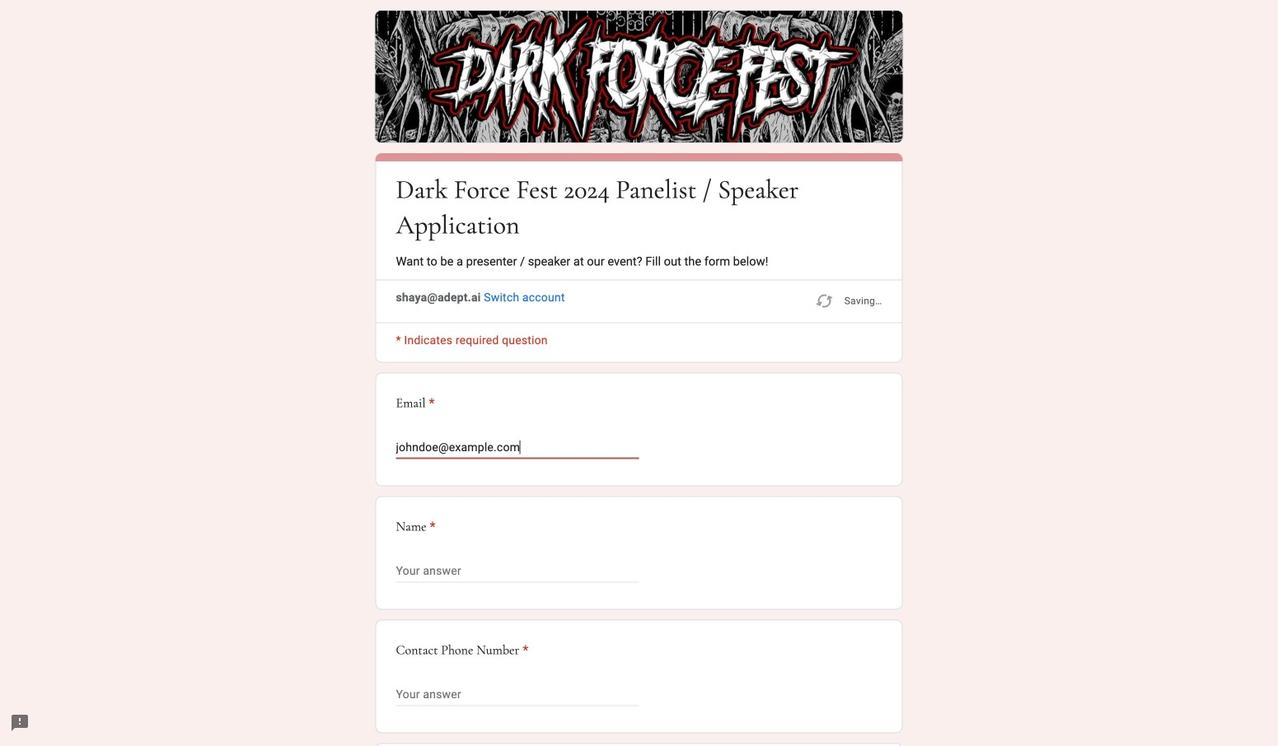 Task type: vqa. For each thing, say whether or not it's contained in the screenshot.
Look Who's Talking radio
no



Task type: locate. For each thing, give the bounding box(es) containing it.
required question element for first "heading" from the bottom
[[520, 641, 529, 661]]

list
[[375, 373, 903, 747]]

Your email email field
[[396, 438, 639, 458]]

2 heading from the top
[[396, 394, 882, 413]]

None text field
[[396, 562, 639, 581], [396, 685, 639, 705], [396, 562, 639, 581], [396, 685, 639, 705]]

status
[[815, 290, 882, 313]]

heading
[[396, 172, 882, 243], [396, 394, 882, 413], [396, 517, 436, 537], [396, 641, 529, 661]]

required question element
[[426, 394, 435, 413], [427, 517, 436, 537], [520, 641, 529, 661]]

list item
[[375, 373, 903, 487]]

required question element for second "heading" from the bottom
[[427, 517, 436, 537]]

0 vertical spatial required question element
[[426, 394, 435, 413]]

2 vertical spatial required question element
[[520, 641, 529, 661]]

1 vertical spatial required question element
[[427, 517, 436, 537]]



Task type: describe. For each thing, give the bounding box(es) containing it.
1 heading from the top
[[396, 172, 882, 243]]

4 heading from the top
[[396, 641, 529, 661]]

3 heading from the top
[[396, 517, 436, 537]]

report a problem to google image
[[10, 714, 30, 734]]

required question element for 3rd "heading" from the bottom
[[426, 394, 435, 413]]



